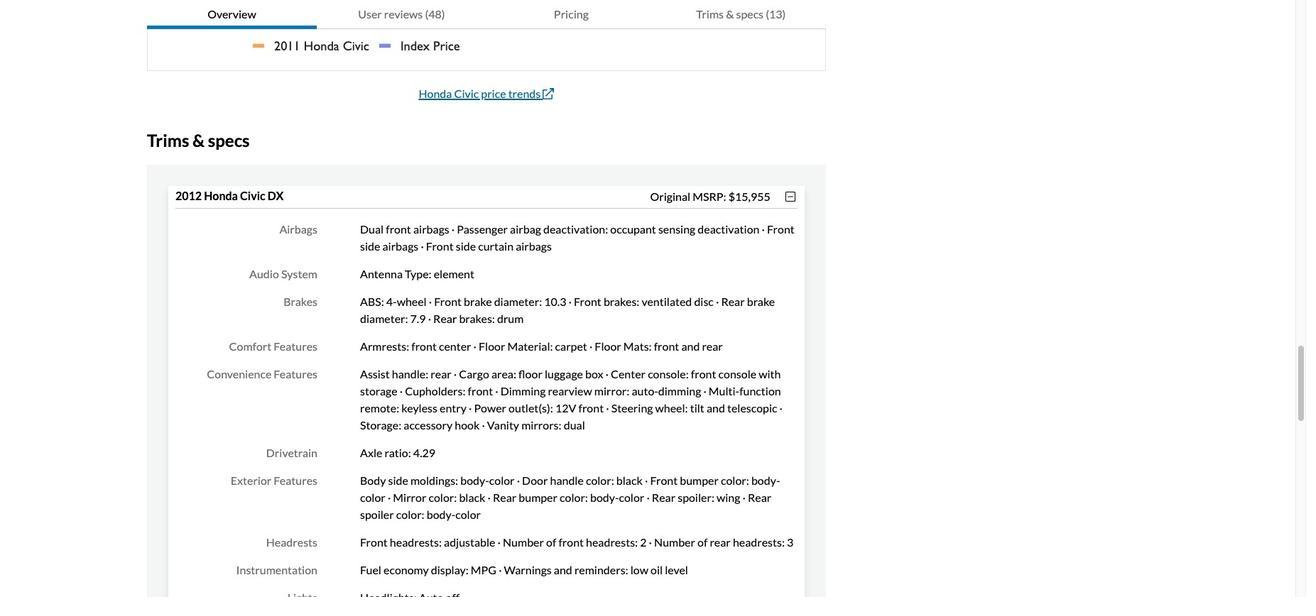 Task type: locate. For each thing, give the bounding box(es) containing it.
convenience features
[[207, 367, 318, 381]]

rear up cupholders:
[[431, 367, 452, 381]]

2 features from the top
[[274, 367, 318, 381]]

rear down wing at the right bottom of page
[[710, 536, 731, 549]]

civic left price
[[454, 87, 479, 100]]

dimming
[[659, 384, 702, 398]]

brake right disc at the right
[[747, 295, 776, 308]]

0 horizontal spatial number
[[503, 536, 544, 549]]

specs up the 2012 honda civic dx
[[208, 130, 250, 150]]

side inside body side moldings: body-color · door handle color: black · front bumper color: body- color · mirror color: black · rear bumper color: body-color · rear spoiler: wing · rear spoiler color: body-color
[[388, 474, 409, 488]]

2 vertical spatial rear
[[710, 536, 731, 549]]

overview tab
[[147, 0, 317, 29]]

dual front airbags · passenger airbag deactivation: occupant sensing deactivation · front side airbags · front side curtain airbags
[[360, 222, 795, 253]]

0 vertical spatial brakes:
[[604, 295, 640, 308]]

trims inside 'tab'
[[697, 7, 724, 21]]

1 vertical spatial and
[[707, 402, 726, 415]]

0 vertical spatial bumper
[[680, 474, 719, 488]]

features down comfort features
[[274, 367, 318, 381]]

brakes:
[[604, 295, 640, 308], [459, 312, 495, 326]]

spoiler:
[[678, 491, 715, 505]]

trims left (13)
[[697, 7, 724, 21]]

0 vertical spatial specs
[[737, 7, 764, 21]]

1 vertical spatial &
[[193, 130, 205, 150]]

front right 10.3
[[574, 295, 602, 308]]

trims for trims & specs
[[147, 130, 189, 150]]

airbags
[[280, 222, 318, 236]]

number up level
[[655, 536, 696, 549]]

4-
[[386, 295, 397, 308]]

0 vertical spatial trims
[[697, 7, 724, 21]]

rear right disc at the right
[[722, 295, 745, 308]]

rear
[[722, 295, 745, 308], [434, 312, 457, 326], [493, 491, 517, 505], [652, 491, 676, 505], [748, 491, 772, 505]]

abs:
[[360, 295, 384, 308]]

0 horizontal spatial honda
[[204, 189, 238, 203]]

side down passenger
[[456, 240, 476, 253]]

1 vertical spatial honda
[[204, 189, 238, 203]]

bumper up spoiler:
[[680, 474, 719, 488]]

original
[[651, 189, 691, 203]]

0 vertical spatial features
[[274, 340, 318, 353]]

airbags up antenna type: element
[[383, 240, 419, 253]]

0 horizontal spatial &
[[193, 130, 205, 150]]

diameter: down 4-
[[360, 312, 408, 326]]

diameter:
[[494, 295, 542, 308], [360, 312, 408, 326]]

1 horizontal spatial number
[[655, 536, 696, 549]]

& left (13)
[[726, 7, 734, 21]]

tab list containing overview
[[147, 0, 826, 29]]

0 horizontal spatial bumper
[[519, 491, 558, 505]]

of down spoiler:
[[698, 536, 708, 549]]

curtain
[[478, 240, 514, 253]]

0 vertical spatial and
[[682, 340, 700, 353]]

1 horizontal spatial brake
[[747, 295, 776, 308]]

1 vertical spatial rear
[[431, 367, 452, 381]]

specs inside trims & specs (13) 'tab'
[[737, 7, 764, 21]]

features down drivetrain at the bottom
[[274, 474, 318, 488]]

0 horizontal spatial specs
[[208, 130, 250, 150]]

of
[[547, 536, 557, 549], [698, 536, 708, 549]]

headrests: up reminders:
[[586, 536, 638, 549]]

comfort
[[229, 340, 272, 353]]

0 vertical spatial rear
[[702, 340, 723, 353]]

convenience
[[207, 367, 272, 381]]

front down element
[[434, 295, 462, 308]]

abs: 4-wheel · front brake diameter: 10.3 · front brakes: ventilated disc · rear brake diameter: 7.9 · rear brakes: drum
[[360, 295, 776, 326]]

rear right 7.9
[[434, 312, 457, 326]]

& up 2012
[[193, 130, 205, 150]]

rear right wing at the right bottom of page
[[748, 491, 772, 505]]

1 horizontal spatial headrests:
[[586, 536, 638, 549]]

2 vertical spatial features
[[274, 474, 318, 488]]

trims & specs (13) tab
[[657, 0, 826, 29]]

2 horizontal spatial headrests:
[[733, 536, 785, 549]]

handle:
[[392, 367, 429, 381]]

0 vertical spatial civic
[[454, 87, 479, 100]]

color: right handle
[[586, 474, 615, 488]]

area:
[[492, 367, 517, 381]]

handle
[[550, 474, 584, 488]]

1 horizontal spatial and
[[682, 340, 700, 353]]

specs for trims & specs (13)
[[737, 7, 764, 21]]

1 vertical spatial civic
[[240, 189, 266, 203]]

bumper down door
[[519, 491, 558, 505]]

body
[[360, 474, 386, 488]]

1 features from the top
[[274, 340, 318, 353]]

front up spoiler:
[[651, 474, 678, 488]]

civic
[[454, 87, 479, 100], [240, 189, 266, 203]]

front right dual
[[386, 222, 411, 236]]

1 horizontal spatial floor
[[595, 340, 622, 353]]

of up warnings
[[547, 536, 557, 549]]

door
[[522, 474, 548, 488]]

3
[[787, 536, 794, 549]]

and down front headrests: adjustable · number of front headrests: 2 · number of rear headrests: 3 at the bottom
[[554, 564, 573, 577]]

front
[[386, 222, 411, 236], [412, 340, 437, 353], [654, 340, 680, 353], [691, 367, 717, 381], [468, 384, 493, 398], [579, 402, 604, 415], [559, 536, 584, 549]]

1 vertical spatial diameter:
[[360, 312, 408, 326]]

pricing tab
[[487, 0, 657, 29]]

wheel:
[[656, 402, 688, 415]]

axle
[[360, 446, 383, 460]]

1 horizontal spatial of
[[698, 536, 708, 549]]

1 vertical spatial specs
[[208, 130, 250, 150]]

rear left spoiler:
[[652, 491, 676, 505]]

mirror:
[[595, 384, 630, 398]]

moldings:
[[411, 474, 459, 488]]

level
[[665, 564, 689, 577]]

0 horizontal spatial headrests:
[[390, 536, 442, 549]]

color: up wing at the right bottom of page
[[721, 474, 750, 488]]

1 vertical spatial bumper
[[519, 491, 558, 505]]

user reviews (48) tab
[[317, 0, 487, 29]]

1 horizontal spatial bumper
[[680, 474, 719, 488]]

0 horizontal spatial trims
[[147, 130, 189, 150]]

0 vertical spatial &
[[726, 7, 734, 21]]

honda
[[419, 87, 452, 100], [204, 189, 238, 203]]

cupholders:
[[405, 384, 466, 398]]

and up console:
[[682, 340, 700, 353]]

tab list
[[147, 0, 826, 29]]

2 vertical spatial and
[[554, 564, 573, 577]]

0 vertical spatial diameter:
[[494, 295, 542, 308]]

number
[[503, 536, 544, 549], [655, 536, 696, 549]]

color up 2
[[619, 491, 645, 505]]

2012 honda civic dx
[[176, 189, 284, 203]]

headrests: up economy
[[390, 536, 442, 549]]

specs
[[737, 7, 764, 21], [208, 130, 250, 150]]

front up multi- at the bottom right of page
[[691, 367, 717, 381]]

honda civic price trends
[[419, 87, 541, 100]]

1 horizontal spatial &
[[726, 7, 734, 21]]

1 horizontal spatial trims
[[697, 7, 724, 21]]

body side moldings: body-color · door handle color: black · front bumper color: body- color · mirror color: black · rear bumper color: body-color · rear spoiler: wing · rear spoiler color: body-color
[[360, 474, 781, 522]]

and right the 'tilt'
[[707, 402, 726, 415]]

console:
[[648, 367, 689, 381]]

hook
[[455, 419, 480, 432]]

trends
[[509, 87, 541, 100]]

side
[[360, 240, 380, 253], [456, 240, 476, 253], [388, 474, 409, 488]]

console
[[719, 367, 757, 381]]

rear up console
[[702, 340, 723, 353]]

diameter: up drum
[[494, 295, 542, 308]]

front down minus square icon
[[768, 222, 795, 236]]

1 horizontal spatial brakes:
[[604, 295, 640, 308]]

color
[[489, 474, 515, 488], [360, 491, 386, 505], [619, 491, 645, 505], [456, 508, 481, 522]]

honda left price
[[419, 87, 452, 100]]

color: down handle
[[560, 491, 588, 505]]

features for comfort features
[[274, 340, 318, 353]]

1 horizontal spatial honda
[[419, 87, 452, 100]]

0 vertical spatial black
[[617, 474, 643, 488]]

assist handle: rear · cargo area: floor luggage box · center console: front console with storage · cupholders: front · dimming rearview mirror: auto-dimming · multi-function remote: keyless entry · power outlet(s): 12v front · steering wheel: tilt and telescopic · storage: accessory hook · vanity mirrors: dual
[[360, 367, 783, 432]]

comfort features
[[229, 340, 318, 353]]

type:
[[405, 267, 432, 281]]

color: down mirror on the left bottom
[[396, 508, 425, 522]]

entry
[[440, 402, 467, 415]]

spoiler
[[360, 508, 394, 522]]

brakes: left 'ventilated'
[[604, 295, 640, 308]]

honda right 2012
[[204, 189, 238, 203]]

user
[[358, 7, 382, 21]]

remote:
[[360, 402, 400, 415]]

front up dual
[[579, 402, 604, 415]]

exterior
[[231, 474, 272, 488]]

audio
[[250, 267, 279, 281]]

oil
[[651, 564, 663, 577]]

front up reminders:
[[559, 536, 584, 549]]

brake down element
[[464, 295, 492, 308]]

trims up 2012
[[147, 130, 189, 150]]

side down dual
[[360, 240, 380, 253]]

front inside body side moldings: body-color · door handle color: black · front bumper color: body- color · mirror color: black · rear bumper color: body-color · rear spoiler: wing · rear spoiler color: body-color
[[651, 474, 678, 488]]

3 features from the top
[[274, 474, 318, 488]]

floor
[[479, 340, 506, 353], [595, 340, 622, 353]]

user reviews (48)
[[358, 7, 445, 21]]

front
[[768, 222, 795, 236], [426, 240, 454, 253], [434, 295, 462, 308], [574, 295, 602, 308], [651, 474, 678, 488], [360, 536, 388, 549]]

& for trims & specs
[[193, 130, 205, 150]]

1 horizontal spatial specs
[[737, 7, 764, 21]]

brakes: left drum
[[459, 312, 495, 326]]

floor up area:
[[479, 340, 506, 353]]

2 of from the left
[[698, 536, 708, 549]]

power
[[474, 402, 507, 415]]

exterior features
[[231, 474, 318, 488]]

headrests:
[[390, 536, 442, 549], [586, 536, 638, 549], [733, 536, 785, 549]]

external link image
[[543, 88, 555, 99]]

0 horizontal spatial of
[[547, 536, 557, 549]]

& inside 'tab'
[[726, 7, 734, 21]]

front down cargo
[[468, 384, 493, 398]]

1 horizontal spatial side
[[388, 474, 409, 488]]

number up fuel economy display: mpg · warnings and reminders: low oil level
[[503, 536, 544, 549]]

color: down moldings:
[[429, 491, 457, 505]]

fuel
[[360, 564, 382, 577]]

2 horizontal spatial and
[[707, 402, 726, 415]]

msrp:
[[693, 189, 727, 203]]

1 horizontal spatial civic
[[454, 87, 479, 100]]

ratio:
[[385, 446, 411, 460]]

color left door
[[489, 474, 515, 488]]

features up convenience features
[[274, 340, 318, 353]]

axle ratio: 4.29
[[360, 446, 436, 460]]

1 vertical spatial brakes:
[[459, 312, 495, 326]]

1 vertical spatial features
[[274, 367, 318, 381]]

honda civic price trends link
[[419, 87, 555, 100]]

airbags
[[414, 222, 450, 236], [383, 240, 419, 253], [516, 240, 552, 253]]

2 number from the left
[[655, 536, 696, 549]]

0 horizontal spatial black
[[459, 491, 486, 505]]

0 horizontal spatial floor
[[479, 340, 506, 353]]

0 horizontal spatial brake
[[464, 295, 492, 308]]

headrests
[[266, 536, 318, 549]]

0 horizontal spatial and
[[554, 564, 573, 577]]

1 vertical spatial trims
[[147, 130, 189, 150]]

trims
[[697, 7, 724, 21], [147, 130, 189, 150]]

antenna
[[360, 267, 403, 281]]

airbags up type:
[[414, 222, 450, 236]]

headrests: left '3' in the right of the page
[[733, 536, 785, 549]]

rear for armrests: front center · floor material: carpet · floor mats: front and rear
[[702, 340, 723, 353]]

rear
[[702, 340, 723, 353], [431, 367, 452, 381], [710, 536, 731, 549]]

side up mirror on the left bottom
[[388, 474, 409, 488]]

& for trims & specs (13)
[[726, 7, 734, 21]]

civic left dx
[[240, 189, 266, 203]]

1 floor from the left
[[479, 340, 506, 353]]

floor left mats:
[[595, 340, 622, 353]]

&
[[726, 7, 734, 21], [193, 130, 205, 150]]

black up adjustable
[[459, 491, 486, 505]]

12v
[[556, 402, 577, 415]]

1 vertical spatial black
[[459, 491, 486, 505]]

10.3
[[545, 295, 567, 308]]

specs left (13)
[[737, 7, 764, 21]]

1 horizontal spatial diameter:
[[494, 295, 542, 308]]

low
[[631, 564, 649, 577]]

reminders:
[[575, 564, 629, 577]]

black right handle
[[617, 474, 643, 488]]

carpet
[[555, 340, 588, 353]]



Task type: vqa. For each thing, say whether or not it's contained in the screenshot.
test
no



Task type: describe. For each thing, give the bounding box(es) containing it.
overview
[[208, 7, 256, 21]]

wing
[[717, 491, 741, 505]]

minus square image
[[784, 191, 798, 203]]

dimming
[[501, 384, 546, 398]]

1 of from the left
[[547, 536, 557, 549]]

function
[[740, 384, 782, 398]]

airbags down airbag
[[516, 240, 552, 253]]

color up adjustable
[[456, 508, 481, 522]]

front down 7.9
[[412, 340, 437, 353]]

2 horizontal spatial side
[[456, 240, 476, 253]]

audio system
[[250, 267, 318, 281]]

storage:
[[360, 419, 402, 432]]

armrests: front center · floor material: carpet · floor mats: front and rear
[[360, 340, 723, 353]]

wheel
[[397, 295, 427, 308]]

center
[[611, 367, 646, 381]]

box
[[586, 367, 604, 381]]

tilt
[[691, 402, 705, 415]]

luggage
[[545, 367, 583, 381]]

2 headrests: from the left
[[586, 536, 638, 549]]

antenna type: element
[[360, 267, 475, 281]]

2 brake from the left
[[747, 295, 776, 308]]

price
[[481, 87, 506, 100]]

with
[[759, 367, 781, 381]]

outlet(s):
[[509, 402, 554, 415]]

1 brake from the left
[[464, 295, 492, 308]]

mirrors:
[[522, 419, 562, 432]]

1 number from the left
[[503, 536, 544, 549]]

multi-
[[709, 384, 740, 398]]

(13)
[[766, 7, 786, 21]]

dual
[[564, 419, 585, 432]]

auto-
[[632, 384, 659, 398]]

pricing
[[554, 7, 589, 21]]

instrumentation
[[236, 564, 318, 577]]

specs for trims & specs
[[208, 130, 250, 150]]

front up fuel
[[360, 536, 388, 549]]

rearview
[[548, 384, 593, 398]]

trims & specs
[[147, 130, 250, 150]]

center
[[439, 340, 472, 353]]

4.29
[[414, 446, 436, 460]]

front inside dual front airbags · passenger airbag deactivation: occupant sensing deactivation · front side airbags · front side curtain airbags
[[386, 222, 411, 236]]

rear inside assist handle: rear · cargo area: floor luggage box · center console: front console with storage · cupholders: front · dimming rearview mirror: auto-dimming · multi-function remote: keyless entry · power outlet(s): 12v front · steering wheel: tilt and telescopic · storage: accessory hook · vanity mirrors: dual
[[431, 367, 452, 381]]

trims & specs (13)
[[697, 7, 786, 21]]

system
[[281, 267, 318, 281]]

warnings
[[504, 564, 552, 577]]

0 horizontal spatial civic
[[240, 189, 266, 203]]

color down body
[[360, 491, 386, 505]]

0 horizontal spatial diameter:
[[360, 312, 408, 326]]

cargo
[[459, 367, 490, 381]]

trims for trims & specs (13)
[[697, 7, 724, 21]]

telescopic
[[728, 402, 778, 415]]

storage
[[360, 384, 398, 398]]

dx
[[268, 189, 284, 203]]

accessory
[[404, 419, 453, 432]]

floor
[[519, 367, 543, 381]]

material:
[[508, 340, 553, 353]]

mats:
[[624, 340, 652, 353]]

mpg
[[471, 564, 497, 577]]

front headrests: adjustable · number of front headrests: 2 · number of rear headrests: 3
[[360, 536, 794, 549]]

features for convenience features
[[274, 367, 318, 381]]

front up element
[[426, 240, 454, 253]]

armrests:
[[360, 340, 409, 353]]

fuel economy display: mpg · warnings and reminders: low oil level
[[360, 564, 689, 577]]

passenger
[[457, 222, 508, 236]]

and inside assist handle: rear · cargo area: floor luggage box · center console: front console with storage · cupholders: front · dimming rearview mirror: auto-dimming · multi-function remote: keyless entry · power outlet(s): 12v front · steering wheel: tilt and telescopic · storage: accessory hook · vanity mirrors: dual
[[707, 402, 726, 415]]

0 horizontal spatial side
[[360, 240, 380, 253]]

features for exterior features
[[274, 474, 318, 488]]

reviews
[[384, 7, 423, 21]]

1 horizontal spatial black
[[617, 474, 643, 488]]

rear up adjustable
[[493, 491, 517, 505]]

1 headrests: from the left
[[390, 536, 442, 549]]

2
[[640, 536, 647, 549]]

deactivation
[[698, 222, 760, 236]]

7.9
[[410, 312, 426, 326]]

sensing
[[659, 222, 696, 236]]

ventilated
[[642, 295, 692, 308]]

3 headrests: from the left
[[733, 536, 785, 549]]

occupant
[[611, 222, 657, 236]]

brakes
[[284, 295, 318, 308]]

deactivation:
[[544, 222, 609, 236]]

airbag
[[510, 222, 542, 236]]

vanity
[[487, 419, 520, 432]]

0 vertical spatial honda
[[419, 87, 452, 100]]

element
[[434, 267, 475, 281]]

rear for front headrests: adjustable · number of front headrests: 2 · number of rear headrests: 3
[[710, 536, 731, 549]]

(48)
[[425, 7, 445, 21]]

front up console:
[[654, 340, 680, 353]]

keyless
[[402, 402, 438, 415]]

drum
[[497, 312, 524, 326]]

mirror
[[393, 491, 427, 505]]

original msrp: $15,955
[[651, 189, 771, 203]]

2 floor from the left
[[595, 340, 622, 353]]

0 horizontal spatial brakes:
[[459, 312, 495, 326]]

2012
[[176, 189, 202, 203]]

dual
[[360, 222, 384, 236]]



